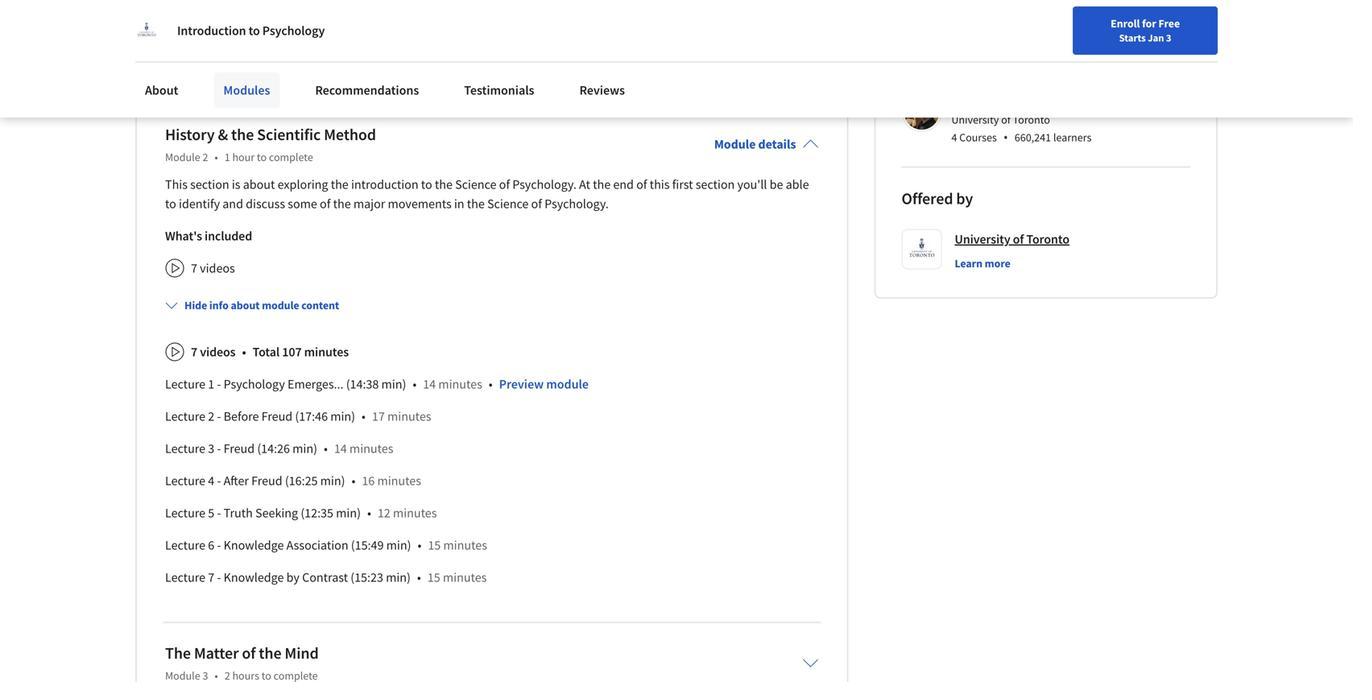 Task type: describe. For each thing, give the bounding box(es) containing it.
min) for (17:46
[[330, 409, 355, 425]]

introduction to psychology
[[177, 23, 325, 39]]

introduction
[[351, 177, 419, 193]]

about for your
[[243, 77, 275, 93]]

preview module link
[[499, 376, 589, 392]]

knowledge for association
[[224, 537, 284, 554]]

coursera
[[401, 77, 449, 93]]

section for this section is about exploring the introduction to the science of psychology. at the end of this first section you'll be able to identify and discuss some of the major movements in the science of psychology.
[[190, 177, 229, 193]]

able
[[786, 177, 809, 193]]

hide
[[184, 298, 207, 313]]

exploring
[[278, 177, 328, 193]]

welcome
[[165, 25, 228, 45]]

course
[[385, 25, 433, 45]]

0 vertical spatial 14
[[423, 376, 436, 392]]

included
[[205, 228, 252, 244]]

free
[[1159, 16, 1180, 31]]

lecture for lecture 2 - before freud (17:46 min) • 17 minutes
[[165, 409, 205, 425]]

lecture for lecture 4 - after freud (16:25 min) • 16 minutes
[[165, 473, 205, 489]]

toronto for university of toronto
[[1026, 231, 1070, 247]]

0 vertical spatial 7
[[191, 260, 197, 276]]

university for university of toronto 4 courses • 660,241 learners
[[951, 113, 999, 127]]

20
[[224, 50, 236, 65]]

in
[[454, 196, 464, 212]]

0 vertical spatial psychology
[[262, 23, 325, 39]]

4 inside info about module content element
[[208, 473, 214, 489]]

content
[[301, 298, 339, 313]]

steve joordens image
[[904, 94, 939, 130]]

about link
[[135, 72, 188, 108]]

reviews link
[[570, 72, 635, 108]]

this for this section is about exploring the introduction to the science of psychology. at the end of this first section you'll be able to identify and discuss some of the major movements in the science of psychology.
[[165, 177, 188, 193]]

movements
[[388, 196, 452, 212]]

6
[[208, 537, 214, 554]]

3 inside info about module content element
[[208, 441, 214, 457]]

complete inside history & the scientific method module 2 • 1 hour to complete
[[269, 150, 313, 164]]

0 horizontal spatial 14
[[334, 441, 347, 457]]

- for 5
[[217, 505, 221, 521]]

mind
[[285, 643, 319, 663]]

the left major
[[333, 196, 351, 212]]

starts
[[1119, 31, 1146, 44]]

1 inside history & the scientific method module 2 • 1 hour to complete
[[224, 150, 230, 164]]

• right (15:49
[[418, 537, 422, 554]]

1 vertical spatial module
[[546, 376, 589, 392]]

more
[[985, 256, 1011, 271]]

university of toronto image
[[135, 19, 158, 42]]

lecture 5 - truth seeking (12:35 min) • 12 minutes
[[165, 505, 437, 521]]

lecture 4 - after freud (16:25 min) • 16 minutes
[[165, 473, 421, 489]]

psychology inside info about module content element
[[224, 376, 285, 392]]

orientation
[[260, 25, 339, 45]]

the right in
[[467, 196, 485, 212]]

3 inside enroll for free starts jan 3
[[1166, 31, 1172, 44]]

the inside welcome and orientation to the course module 1 • 20 minutes to complete
[[359, 25, 382, 45]]

• left total
[[242, 344, 246, 360]]

module details
[[714, 136, 796, 152]]

find
[[1122, 19, 1143, 33]]

• inside history & the scientific method module 2 • 1 hour to complete
[[215, 150, 218, 164]]

new
[[1169, 19, 1190, 33]]

seeking
[[255, 505, 298, 521]]

what's included
[[165, 228, 252, 244]]

2 inside history & the scientific method module 2 • 1 hour to complete
[[203, 150, 208, 164]]

1 vertical spatial 7
[[191, 344, 197, 360]]

module inside dropdown button
[[262, 298, 299, 313]]

testimonials
[[464, 82, 534, 98]]

and inside welcome and orientation to the course module 1 • 20 minutes to complete
[[231, 25, 257, 45]]

to inside history & the scientific method module 2 • 1 hour to complete
[[257, 150, 267, 164]]

is for your
[[232, 77, 240, 93]]

module left 'details'
[[714, 136, 756, 152]]

history & the scientific method module 2 • 1 hour to complete
[[165, 125, 376, 164]]

660,241
[[1015, 130, 1051, 145]]

testimonials link
[[454, 72, 544, 108]]

method
[[324, 125, 376, 145]]

0 vertical spatial psychology.
[[512, 177, 577, 193]]

( 1,132 ratings )
[[1049, 57, 1116, 71]]

2 vertical spatial 7
[[208, 570, 214, 586]]

12
[[378, 505, 390, 521]]

truth
[[224, 505, 253, 521]]

association
[[286, 537, 348, 554]]

hide info about module content button
[[159, 291, 346, 320]]

university of toronto
[[955, 231, 1070, 247]]

lecture for lecture 6 - knowledge association (15:49 min) • 15 minutes
[[165, 537, 205, 554]]

offered by
[[902, 189, 973, 209]]

the
[[165, 643, 191, 663]]

reviews
[[579, 82, 625, 98]]

(16:25
[[285, 473, 318, 489]]

(14:26
[[257, 441, 290, 457]]

instructor
[[902, 56, 948, 70]]

1 vertical spatial 15
[[428, 570, 440, 586]]

16
[[362, 473, 375, 489]]

courses
[[959, 130, 997, 145]]

interface
[[452, 77, 499, 93]]

the inside the matter of the mind dropdown button
[[259, 643, 282, 663]]

0 vertical spatial science
[[455, 177, 497, 193]]

for
[[1142, 16, 1156, 31]]

hide info about module content
[[184, 298, 339, 313]]

min) for (16:25
[[320, 473, 345, 489]]

some
[[288, 196, 317, 212]]

2 inside info about module content element
[[208, 409, 214, 425]]

hour
[[232, 150, 255, 164]]

instructor ratings
[[902, 56, 982, 70]]

logistics
[[545, 77, 589, 93]]

min) right (15:23 on the bottom left of page
[[386, 570, 411, 586]]

7 videos inside info about module content element
[[191, 344, 236, 360]]

learn
[[955, 256, 983, 271]]

history
[[165, 125, 215, 145]]

jan
[[1148, 31, 1164, 44]]

section for this section is about your orientation to the coursera interface and the logistics of the course.
[[190, 77, 229, 93]]

• right (14:38 at bottom left
[[413, 376, 417, 392]]

identify
[[179, 196, 220, 212]]

welcome and orientation to the course module 1 • 20 minutes to complete
[[165, 25, 433, 65]]

emerges...
[[288, 376, 344, 392]]

(12:35
[[301, 505, 333, 521]]

the matter of the mind
[[165, 643, 319, 663]]

freud for before
[[262, 409, 293, 425]]

find your new career
[[1122, 19, 1223, 33]]

before
[[224, 409, 259, 425]]

about
[[145, 82, 178, 98]]

learn more button
[[955, 256, 1011, 272]]

1,132
[[1052, 57, 1078, 71]]

learn more
[[955, 256, 1011, 271]]

1 inside info about module content element
[[208, 376, 214, 392]]

preview
[[499, 376, 544, 392]]

is for exploring
[[232, 177, 240, 193]]



Task type: locate. For each thing, give the bounding box(es) containing it.
matter
[[194, 643, 239, 663]]

scientific
[[257, 125, 321, 145]]

the matter of the mind button
[[152, 632, 831, 682]]

after
[[224, 473, 249, 489]]

- for 2
[[217, 409, 221, 425]]

4 lecture from the top
[[165, 473, 205, 489]]

by
[[956, 189, 973, 209], [286, 570, 300, 586]]

and up 20
[[231, 25, 257, 45]]

1 vertical spatial complete
[[269, 150, 313, 164]]

info
[[209, 298, 229, 313]]

by inside info about module content element
[[286, 570, 300, 586]]

7 down 6
[[208, 570, 214, 586]]

0 vertical spatial and
[[231, 25, 257, 45]]

0 vertical spatial your
[[1145, 19, 1167, 33]]

toronto for university of toronto 4 courses • 660,241 learners
[[1013, 113, 1050, 127]]

the left 'coursera'
[[381, 77, 399, 93]]

- for 7
[[217, 570, 221, 586]]

module
[[165, 50, 200, 65], [714, 136, 756, 152], [165, 150, 200, 164]]

info about module content element
[[159, 284, 819, 600]]

about right info at the top left of the page
[[231, 298, 260, 313]]

•
[[215, 50, 218, 65], [1003, 129, 1008, 146], [215, 150, 218, 164], [242, 344, 246, 360], [413, 376, 417, 392], [489, 376, 493, 392], [362, 409, 366, 425], [324, 441, 328, 457], [352, 473, 355, 489], [367, 505, 371, 521], [418, 537, 422, 554], [417, 570, 421, 586]]

2 this from the top
[[165, 177, 188, 193]]

1 horizontal spatial 4
[[951, 130, 957, 145]]

2 left before
[[208, 409, 214, 425]]

about
[[243, 77, 275, 93], [243, 177, 275, 193], [231, 298, 260, 313]]

- for 6
[[217, 537, 221, 554]]

find your new career link
[[1114, 16, 1231, 36]]

this
[[650, 177, 670, 193]]

complete down scientific
[[269, 150, 313, 164]]

discuss
[[246, 196, 285, 212]]

about inside this section is about exploring the introduction to the science of psychology. at the end of this first section you'll be able to identify and discuss some of the major movements in the science of psychology.
[[243, 177, 275, 193]]

enroll
[[1111, 16, 1140, 31]]

1 vertical spatial 14
[[334, 441, 347, 457]]

0 vertical spatial 4
[[951, 130, 957, 145]]

0 vertical spatial 1
[[203, 50, 208, 65]]

- down info at the top left of the page
[[217, 376, 221, 392]]

3 right jan
[[1166, 31, 1172, 44]]

2 lecture from the top
[[165, 409, 205, 425]]

- right 6
[[217, 537, 221, 554]]

first
[[672, 177, 693, 193]]

0 vertical spatial videos
[[200, 260, 235, 276]]

7 videos down what's included
[[191, 260, 235, 276]]

psychology up orientation
[[262, 23, 325, 39]]

science up in
[[455, 177, 497, 193]]

module inside welcome and orientation to the course module 1 • 20 minutes to complete
[[165, 50, 200, 65]]

psychology down total
[[224, 376, 285, 392]]

ratings right 1,132
[[1080, 57, 1112, 71]]

• left 660,241
[[1003, 129, 1008, 146]]

4 left courses
[[951, 130, 957, 145]]

module right preview
[[546, 376, 589, 392]]

0 vertical spatial 2
[[203, 150, 208, 164]]

0 vertical spatial is
[[232, 77, 240, 93]]

min) right (15:49
[[386, 537, 411, 554]]

(17:46
[[295, 409, 328, 425]]

minutes
[[238, 50, 276, 65], [304, 344, 349, 360], [438, 376, 482, 392], [387, 409, 431, 425], [350, 441, 393, 457], [377, 473, 421, 489], [393, 505, 437, 521], [443, 537, 487, 554], [443, 570, 487, 586]]

this
[[165, 77, 188, 93], [165, 177, 188, 193]]

15
[[428, 537, 441, 554], [428, 570, 440, 586]]

min) right (14:26
[[293, 441, 317, 457]]

2 is from the top
[[232, 177, 240, 193]]

1 vertical spatial psychology
[[224, 376, 285, 392]]

about inside dropdown button
[[231, 298, 260, 313]]

lecture 1 - psychology emerges... (14:38 min) • 14 minutes • preview module
[[165, 376, 589, 392]]

lecture for lecture 3 - freud (14:26 min) • 14 minutes
[[165, 441, 205, 457]]

about up discuss
[[243, 177, 275, 193]]

1 7 videos from the top
[[191, 260, 235, 276]]

1 this from the top
[[165, 77, 188, 93]]

and up included
[[222, 196, 243, 212]]

- left after
[[217, 473, 221, 489]]

min) right (12:35
[[336, 505, 361, 521]]

7 down what's
[[191, 260, 197, 276]]

1 inside welcome and orientation to the course module 1 • 20 minutes to complete
[[203, 50, 208, 65]]

15 right (15:49
[[428, 537, 441, 554]]

2 vertical spatial 1
[[208, 376, 214, 392]]

career
[[1192, 19, 1223, 33]]

14 right (14:38 at bottom left
[[423, 376, 436, 392]]

3 lecture from the top
[[165, 441, 205, 457]]

2
[[203, 150, 208, 164], [208, 409, 214, 425]]

introduction
[[177, 23, 246, 39]]

complete
[[291, 50, 335, 65], [269, 150, 313, 164]]

0 vertical spatial 15
[[428, 537, 441, 554]]

section right first
[[696, 177, 735, 193]]

the left course
[[359, 25, 382, 45]]

lecture 3 - freud (14:26 min) • 14 minutes
[[165, 441, 393, 457]]

the right the 'exploring'
[[331, 177, 349, 193]]

lecture for lecture 5 - truth seeking (12:35 min) • 12 minutes
[[165, 505, 205, 521]]

the inside history & the scientific method module 2 • 1 hour to complete
[[231, 125, 254, 145]]

4 left after
[[208, 473, 214, 489]]

1 vertical spatial freud
[[224, 441, 255, 457]]

learners
[[1053, 130, 1092, 145]]

2 vertical spatial freud
[[251, 473, 282, 489]]

the right at
[[593, 177, 611, 193]]

this inside this section is about exploring the introduction to the science of psychology. at the end of this first section you'll be able to identify and discuss some of the major movements in the science of psychology.
[[165, 177, 188, 193]]

5
[[208, 505, 214, 521]]

- left before
[[217, 409, 221, 425]]

7 down the hide
[[191, 344, 197, 360]]

• left 12
[[367, 505, 371, 521]]

module down history
[[165, 150, 200, 164]]

7 lecture from the top
[[165, 570, 205, 586]]

ratings right instructor
[[950, 56, 982, 70]]

what's
[[165, 228, 202, 244]]

the left mind
[[259, 643, 282, 663]]

- left (14:26
[[217, 441, 221, 457]]

min) for (15:49
[[386, 537, 411, 554]]

• inside welcome and orientation to the course module 1 • 20 minutes to complete
[[215, 50, 218, 65]]

is down 20
[[232, 77, 240, 93]]

1 horizontal spatial your
[[1145, 19, 1167, 33]]

1 horizontal spatial ratings
[[1080, 57, 1112, 71]]

- for 4
[[217, 473, 221, 489]]

1 vertical spatial videos
[[200, 344, 236, 360]]

0 vertical spatial toronto
[[1013, 113, 1050, 127]]

5 lecture from the top
[[165, 505, 205, 521]]

14 down lecture 2 - before freud (17:46 min) • 17 minutes
[[334, 441, 347, 457]]

the left logistics
[[525, 77, 543, 93]]

None search field
[[230, 10, 616, 42]]

about down introduction to psychology
[[243, 77, 275, 93]]

• inside university of toronto 4 courses • 660,241 learners
[[1003, 129, 1008, 146]]

1 vertical spatial 3
[[208, 441, 214, 457]]

to
[[249, 23, 260, 39], [342, 25, 356, 45], [279, 50, 288, 65], [367, 77, 378, 93], [257, 150, 267, 164], [421, 177, 432, 193], [165, 196, 176, 212]]

contrast
[[302, 570, 348, 586]]

offered
[[902, 189, 953, 209]]

module
[[262, 298, 299, 313], [546, 376, 589, 392]]

this section is about your orientation to the coursera interface and the logistics of the course.
[[165, 77, 665, 93]]

enroll for free starts jan 3
[[1111, 16, 1180, 44]]

min) for (12:35
[[336, 505, 361, 521]]

0 vertical spatial 3
[[1166, 31, 1172, 44]]

and inside this section is about exploring the introduction to the science of psychology. at the end of this first section you'll be able to identify and discuss some of the major movements in the science of psychology.
[[222, 196, 243, 212]]

0 vertical spatial knowledge
[[224, 537, 284, 554]]

(14:38
[[346, 376, 379, 392]]

of inside dropdown button
[[242, 643, 256, 663]]

university for university of toronto
[[955, 231, 1010, 247]]

• left 20
[[215, 50, 218, 65]]

1 vertical spatial 2
[[208, 409, 214, 425]]

freud for after
[[251, 473, 282, 489]]

1 vertical spatial by
[[286, 570, 300, 586]]

2 knowledge from the top
[[224, 570, 284, 586]]

1 vertical spatial psychology.
[[545, 196, 609, 212]]

&
[[218, 125, 228, 145]]

freud
[[262, 409, 293, 425], [224, 441, 255, 457], [251, 473, 282, 489]]

lecture for lecture 7 - knowledge by contrast (15:23 min) • 15 minutes
[[165, 570, 205, 586]]

- for 3
[[217, 441, 221, 457]]

3 left (14:26
[[208, 441, 214, 457]]

2 vertical spatial and
[[222, 196, 243, 212]]

is down the hour
[[232, 177, 240, 193]]

1 down welcome
[[203, 50, 208, 65]]

-
[[217, 376, 221, 392], [217, 409, 221, 425], [217, 441, 221, 457], [217, 473, 221, 489], [217, 505, 221, 521], [217, 537, 221, 554], [217, 570, 221, 586]]

details
[[758, 136, 796, 152]]

freud right after
[[251, 473, 282, 489]]

• left 16
[[352, 473, 355, 489]]

lecture for lecture 1 - psychology emerges... (14:38 min) • 14 minutes • preview module
[[165, 376, 205, 392]]

of inside university of toronto 4 courses • 660,241 learners
[[1001, 113, 1011, 127]]

module inside history & the scientific method module 2 • 1 hour to complete
[[165, 150, 200, 164]]

1 vertical spatial your
[[278, 77, 302, 93]]

0 horizontal spatial ratings
[[950, 56, 982, 70]]

videos inside info about module content element
[[200, 344, 236, 360]]

17
[[372, 409, 385, 425]]

4 inside university of toronto 4 courses • 660,241 learners
[[951, 130, 957, 145]]

1 vertical spatial 4
[[208, 473, 214, 489]]

university
[[951, 113, 999, 127], [955, 231, 1010, 247]]

min) right the (16:25
[[320, 473, 345, 489]]

0 horizontal spatial your
[[278, 77, 302, 93]]

complete down orientation
[[291, 50, 335, 65]]

end
[[613, 177, 634, 193]]

total
[[253, 344, 280, 360]]

videos down info at the top left of the page
[[200, 344, 236, 360]]

1 is from the top
[[232, 77, 240, 93]]

min) for (14:38
[[381, 376, 406, 392]]

this for this section is about your orientation to the coursera interface and the logistics of the course.
[[165, 77, 188, 93]]

psychology. down at
[[545, 196, 609, 212]]

1 lecture from the top
[[165, 376, 205, 392]]

university of toronto link
[[955, 229, 1070, 249]]

modules
[[223, 82, 270, 98]]

0 horizontal spatial 3
[[208, 441, 214, 457]]

2 videos from the top
[[200, 344, 236, 360]]

1 knowledge from the top
[[224, 537, 284, 554]]

is
[[232, 77, 240, 93], [232, 177, 240, 193]]

2 - from the top
[[217, 409, 221, 425]]

0 horizontal spatial by
[[286, 570, 300, 586]]

0 vertical spatial university
[[951, 113, 999, 127]]

1 horizontal spatial 14
[[423, 376, 436, 392]]

(
[[1049, 57, 1052, 71]]

about for exploring
[[243, 177, 275, 193]]

1 horizontal spatial module
[[546, 376, 589, 392]]

0 horizontal spatial 4
[[208, 473, 214, 489]]

this up history
[[165, 77, 188, 93]]

ratings
[[950, 56, 982, 70], [1080, 57, 1112, 71]]

1 videos from the top
[[200, 260, 235, 276]]

university inside university of toronto 4 courses • 660,241 learners
[[951, 113, 999, 127]]

(15:49
[[351, 537, 384, 554]]

you'll
[[737, 177, 767, 193]]

section down 20
[[190, 77, 229, 93]]

1 vertical spatial is
[[232, 177, 240, 193]]

• left 17
[[362, 409, 366, 425]]

course.
[[626, 77, 665, 93]]

and right interface
[[502, 77, 523, 93]]

1 - from the top
[[217, 376, 221, 392]]

5 - from the top
[[217, 505, 221, 521]]

7 videos down info at the top left of the page
[[191, 344, 236, 360]]

7
[[191, 260, 197, 276], [191, 344, 197, 360], [208, 570, 214, 586]]

freud up lecture 3 - freud (14:26 min) • 14 minutes
[[262, 409, 293, 425]]

complete inside welcome and orientation to the course module 1 • 20 minutes to complete
[[291, 50, 335, 65]]

the right &
[[231, 125, 254, 145]]

be
[[770, 177, 783, 193]]

15 right (15:23 on the bottom left of page
[[428, 570, 440, 586]]

toronto inside university of toronto 4 courses • 660,241 learners
[[1013, 113, 1050, 127]]

min) right (14:38 at bottom left
[[381, 376, 406, 392]]

6 - from the top
[[217, 537, 221, 554]]

4.9
[[1011, 57, 1026, 71]]

videos down what's included
[[200, 260, 235, 276]]

lecture 6 - knowledge association (15:49 min) • 15 minutes
[[165, 537, 487, 554]]

0 vertical spatial about
[[243, 77, 275, 93]]

0 vertical spatial by
[[956, 189, 973, 209]]

lecture 7 - knowledge by contrast (15:23 min) • 15 minutes
[[165, 570, 487, 586]]

1 horizontal spatial 3
[[1166, 31, 1172, 44]]

2 down history
[[203, 150, 208, 164]]

1 vertical spatial 1
[[224, 150, 230, 164]]

is inside this section is about exploring the introduction to the science of psychology. at the end of this first section you'll be able to identify and discuss some of the major movements in the science of psychology.
[[232, 177, 240, 193]]

0 vertical spatial this
[[165, 77, 188, 93]]

4
[[951, 130, 957, 145], [208, 473, 214, 489]]

4 - from the top
[[217, 473, 221, 489]]

psychology.
[[512, 177, 577, 193], [545, 196, 609, 212]]

by right offered
[[956, 189, 973, 209]]

(15:23
[[351, 570, 383, 586]]

- up matter
[[217, 570, 221, 586]]

university up courses
[[951, 113, 999, 127]]

psychology. left at
[[512, 177, 577, 193]]

2 vertical spatial about
[[231, 298, 260, 313]]

0 vertical spatial complete
[[291, 50, 335, 65]]

this up identify
[[165, 177, 188, 193]]

1 left the hour
[[224, 150, 230, 164]]

videos
[[200, 260, 235, 276], [200, 344, 236, 360]]

7 - from the top
[[217, 570, 221, 586]]

• left preview
[[489, 376, 493, 392]]

1 down info at the top left of the page
[[208, 376, 214, 392]]

- right 5
[[217, 505, 221, 521]]

module left content
[[262, 298, 299, 313]]

• down &
[[215, 150, 218, 164]]

1 vertical spatial knowledge
[[224, 570, 284, 586]]

0 vertical spatial freud
[[262, 409, 293, 425]]

2 7 videos from the top
[[191, 344, 236, 360]]

• right (15:23 on the bottom left of page
[[417, 570, 421, 586]]

1 vertical spatial this
[[165, 177, 188, 193]]

6 lecture from the top
[[165, 537, 205, 554]]

science right in
[[487, 196, 529, 212]]

section up identify
[[190, 177, 229, 193]]

1 vertical spatial 7 videos
[[191, 344, 236, 360]]

your
[[1145, 19, 1167, 33], [278, 77, 302, 93]]

• down (17:46
[[324, 441, 328, 457]]

by left contrast on the bottom of the page
[[286, 570, 300, 586]]

3 - from the top
[[217, 441, 221, 457]]

0 horizontal spatial module
[[262, 298, 299, 313]]

1 vertical spatial university
[[955, 231, 1010, 247]]

1 vertical spatial toronto
[[1026, 231, 1070, 247]]

recommendations
[[315, 82, 419, 98]]

knowledge
[[224, 537, 284, 554], [224, 570, 284, 586]]

section
[[190, 77, 229, 93], [190, 177, 229, 193], [696, 177, 735, 193]]

the up movements
[[435, 177, 453, 193]]

min) right (17:46
[[330, 409, 355, 425]]

recommendations link
[[306, 72, 429, 108]]

0 vertical spatial 7 videos
[[191, 260, 235, 276]]

module down welcome
[[165, 50, 200, 65]]

1 horizontal spatial by
[[956, 189, 973, 209]]

university of toronto 4 courses • 660,241 learners
[[951, 113, 1092, 146]]

the left course.
[[605, 77, 623, 93]]

)
[[1112, 57, 1116, 71]]

freud down before
[[224, 441, 255, 457]]

1 vertical spatial and
[[502, 77, 523, 93]]

3
[[1166, 31, 1172, 44], [208, 441, 214, 457]]

university up learn more button
[[955, 231, 1010, 247]]

psychology
[[262, 23, 325, 39], [224, 376, 285, 392]]

minutes inside welcome and orientation to the course module 1 • 20 minutes to complete
[[238, 50, 276, 65]]

0 vertical spatial module
[[262, 298, 299, 313]]

1 vertical spatial science
[[487, 196, 529, 212]]

this section is about exploring the introduction to the science of psychology. at the end of this first section you'll be able to identify and discuss some of the major movements in the science of psychology.
[[165, 177, 809, 212]]

1 vertical spatial about
[[243, 177, 275, 193]]

- for 1
[[217, 376, 221, 392]]

14
[[423, 376, 436, 392], [334, 441, 347, 457]]

knowledge for by
[[224, 570, 284, 586]]



Task type: vqa. For each thing, say whether or not it's contained in the screenshot.
of,
no



